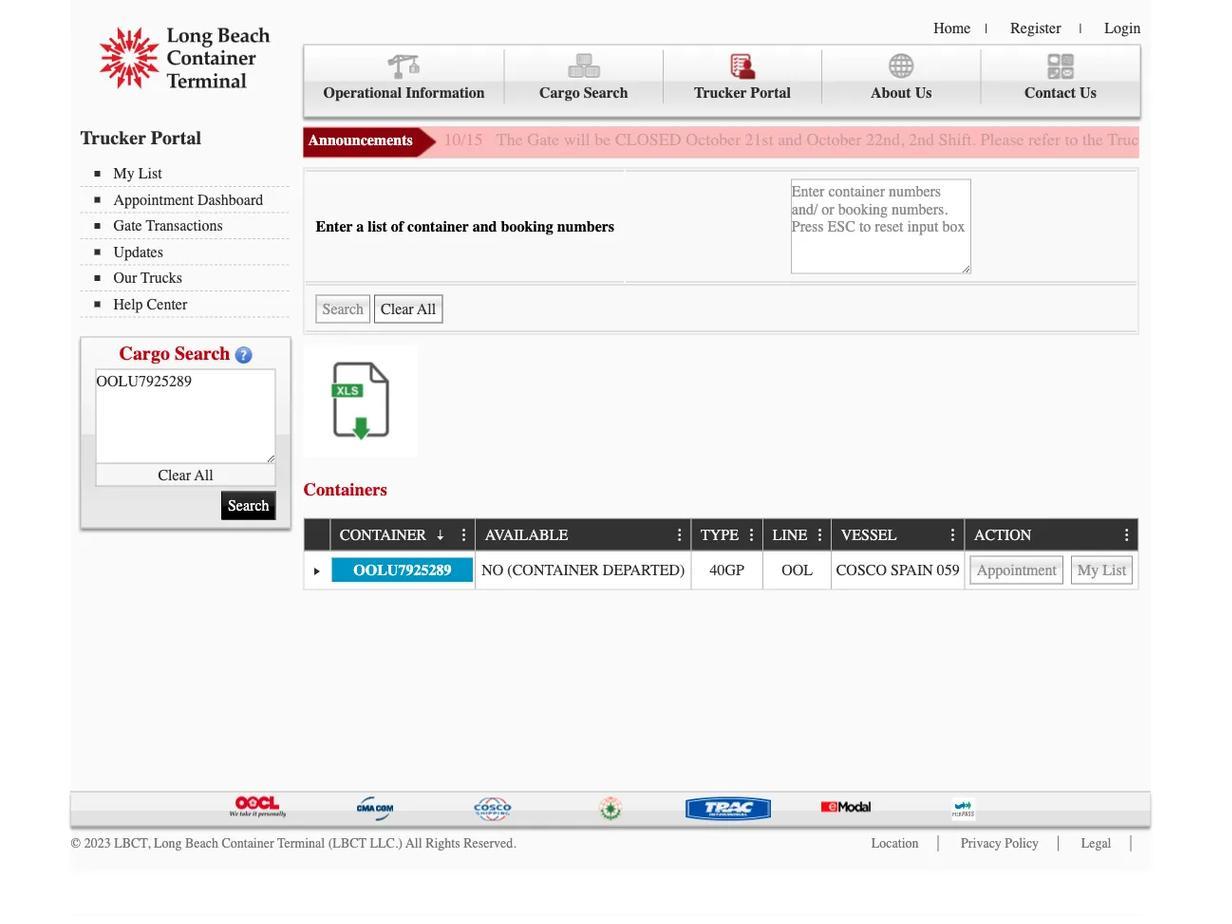 Task type: describe. For each thing, give the bounding box(es) containing it.
home
[[934, 19, 971, 37]]

us for contact us
[[1080, 84, 1097, 102]]

clear all button
[[95, 464, 276, 487]]

login link
[[1105, 19, 1142, 37]]

available link
[[485, 519, 577, 550]]

0 vertical spatial portal
[[751, 84, 792, 102]]

1 horizontal spatial gate
[[528, 130, 560, 150]]

policy
[[1006, 837, 1040, 852]]

©
[[71, 837, 81, 852]]

container
[[340, 527, 427, 544]]

trucks
[[141, 269, 182, 287]]

transactions
[[146, 217, 223, 235]]

1 horizontal spatial and
[[778, 130, 803, 150]]

1 vertical spatial portal
[[151, 127, 202, 149]]

shift.
[[939, 130, 977, 150]]

21st
[[746, 130, 774, 150]]

menu bar containing operational information
[[304, 44, 1142, 117]]

operational information link
[[305, 50, 505, 104]]

edit column settings image for action
[[1121, 529, 1136, 544]]

closed
[[615, 130, 682, 150]]

trucker portal inside 'menu bar'
[[695, 84, 792, 102]]

all inside button
[[194, 466, 213, 484]]

type column header
[[691, 519, 763, 551]]

row containing oolu7925289
[[305, 551, 1139, 589]]

ool
[[782, 562, 813, 579]]

about
[[871, 84, 912, 102]]

container
[[408, 218, 469, 235]]

refer
[[1029, 130, 1061, 150]]

about us link
[[823, 50, 982, 104]]

appointment dashboard link
[[95, 191, 289, 209]]

40gp cell
[[691, 551, 763, 589]]

legal
[[1082, 837, 1112, 852]]

center
[[147, 296, 187, 313]]

edit column settings image for line
[[813, 529, 829, 544]]

action link
[[975, 519, 1041, 550]]

information
[[406, 84, 485, 102]]

line link
[[773, 519, 817, 550]]

(container
[[508, 562, 599, 579]]

please
[[981, 130, 1025, 150]]

type link
[[701, 519, 748, 550]]

1 | from the left
[[986, 21, 988, 36]]

10/15
[[444, 130, 483, 150]]

2nd
[[909, 130, 935, 150]]

clear all
[[158, 466, 213, 484]]

be
[[595, 130, 611, 150]]

contact us link
[[982, 50, 1141, 104]]

line
[[773, 527, 808, 544]]

gate transactions link
[[95, 217, 289, 235]]

no (container departed) cell
[[475, 551, 691, 589]]

of
[[391, 218, 404, 235]]

cargo search inside "link"
[[540, 84, 629, 102]]

contact
[[1025, 84, 1077, 102]]

help center link
[[95, 296, 289, 313]]

ool cell
[[763, 551, 832, 589]]

vessel column header
[[832, 519, 965, 551]]

us for about us
[[916, 84, 933, 102]]

operational information
[[324, 84, 485, 102]]

cargo search link
[[505, 50, 664, 104]]

0 horizontal spatial trucker portal
[[80, 127, 202, 149]]

the
[[497, 130, 523, 150]]

truck
[[1108, 130, 1148, 150]]

row containing container
[[305, 519, 1139, 551]]

container column header
[[330, 519, 475, 551]]

rights
[[426, 837, 461, 852]]

home link
[[934, 19, 971, 37]]

available
[[485, 527, 568, 544]]

edit column settings image for type
[[745, 529, 760, 544]]

search inside "link"
[[584, 84, 629, 102]]

updates link
[[95, 243, 289, 261]]

1 vertical spatial cargo
[[119, 343, 170, 364]]

vessel link
[[842, 519, 906, 550]]

the
[[1083, 130, 1104, 150]]

our
[[114, 269, 137, 287]]

cargo inside "link"
[[540, 84, 580, 102]]

1 horizontal spatial all
[[406, 837, 422, 852]]

register
[[1011, 19, 1062, 37]]

0 horizontal spatial cargo search
[[119, 343, 230, 364]]

action
[[975, 527, 1032, 544]]

location link
[[872, 837, 919, 852]]

my
[[114, 165, 135, 182]]

tree grid containing container
[[305, 519, 1139, 589]]

will
[[564, 130, 591, 150]]



Task type: locate. For each thing, give the bounding box(es) containing it.
contact us
[[1025, 84, 1097, 102]]

search
[[584, 84, 629, 102], [175, 343, 230, 364]]

line column header
[[763, 519, 832, 551]]

list
[[368, 218, 387, 235]]

action column header
[[965, 519, 1139, 551]]

privacy policy
[[962, 837, 1040, 852]]

1 vertical spatial trucker
[[80, 127, 146, 149]]

row
[[305, 519, 1139, 551], [305, 551, 1139, 589]]

privacy
[[962, 837, 1002, 852]]

1 vertical spatial trucker portal
[[80, 127, 202, 149]]

and
[[778, 130, 803, 150], [473, 218, 497, 235]]

legal link
[[1082, 837, 1112, 852]]

None submit
[[316, 295, 371, 324], [221, 492, 276, 520], [316, 295, 371, 324], [221, 492, 276, 520]]

october left 22nd,
[[807, 130, 862, 150]]

gate inside my list appointment dashboard gate transactions updates our trucks help center
[[114, 217, 142, 235]]

all right llc.)
[[406, 837, 422, 852]]

0 horizontal spatial |
[[986, 21, 988, 36]]

0 vertical spatial trucker
[[695, 84, 747, 102]]

0 horizontal spatial gate
[[114, 217, 142, 235]]

llc.)
[[370, 837, 403, 852]]

0 vertical spatial all
[[194, 466, 213, 484]]

1 horizontal spatial cargo search
[[540, 84, 629, 102]]

edit column settings image for vessel
[[947, 529, 962, 544]]

059
[[938, 562, 960, 579]]

october left 21st
[[686, 130, 741, 150]]

edit column settings image inside line column header
[[813, 529, 829, 544]]

1 horizontal spatial us
[[1080, 84, 1097, 102]]

search down help center link
[[175, 343, 230, 364]]

1 horizontal spatial search
[[584, 84, 629, 102]]

0 horizontal spatial october
[[686, 130, 741, 150]]

search up be
[[584, 84, 629, 102]]

booking
[[501, 218, 554, 235]]

container
[[222, 837, 274, 852]]

0 vertical spatial trucker portal
[[695, 84, 792, 102]]

updates
[[114, 243, 163, 261]]

announcements
[[308, 132, 413, 149]]

edit column settings image inside container "column header"
[[457, 529, 472, 544]]

0 horizontal spatial all
[[194, 466, 213, 484]]

1 horizontal spatial portal
[[751, 84, 792, 102]]

1 horizontal spatial october
[[807, 130, 862, 150]]

2 horizontal spatial gate
[[1153, 130, 1185, 150]]

trucker portal up 21st
[[695, 84, 792, 102]]

|
[[986, 21, 988, 36], [1080, 21, 1083, 36]]

© 2023 lbct, long beach container terminal (lbct llc.) all rights reserved.
[[71, 837, 517, 852]]

cosco spain 059
[[837, 562, 960, 579]]

privacy policy link
[[962, 837, 1040, 852]]

| left login
[[1080, 21, 1083, 36]]

2 edit column settings image from the left
[[947, 529, 962, 544]]

help
[[114, 296, 143, 313]]

edit column settings image
[[457, 529, 472, 544], [745, 529, 760, 544], [813, 529, 829, 544], [1121, 529, 1136, 544]]

40gp
[[710, 562, 745, 579]]

enter a list of container and booking numbers
[[316, 218, 615, 235]]

trucker portal up list
[[80, 127, 202, 149]]

container link
[[340, 519, 458, 550]]

0 vertical spatial search
[[584, 84, 629, 102]]

edit column settings image inside action column header
[[1121, 529, 1136, 544]]

0 horizontal spatial and
[[473, 218, 497, 235]]

location
[[872, 837, 919, 852]]

trucker
[[695, 84, 747, 102], [80, 127, 146, 149]]

1 vertical spatial all
[[406, 837, 422, 852]]

edit column settings image
[[673, 529, 688, 544], [947, 529, 962, 544]]

cargo search
[[540, 84, 629, 102], [119, 343, 230, 364]]

1 horizontal spatial menu bar
[[304, 44, 1142, 117]]

portal up my list link
[[151, 127, 202, 149]]

2 us from the left
[[1080, 84, 1097, 102]]

my list appointment dashboard gate transactions updates our trucks help center
[[114, 165, 263, 313]]

us right about
[[916, 84, 933, 102]]

edit column settings image inside the available column header
[[673, 529, 688, 544]]

us
[[916, 84, 933, 102], [1080, 84, 1097, 102]]

vessel
[[842, 527, 897, 544]]

gate
[[528, 130, 560, 150], [1153, 130, 1185, 150], [114, 217, 142, 235]]

reserved.
[[464, 837, 517, 852]]

cargo search up "will"
[[540, 84, 629, 102]]

my list link
[[95, 165, 289, 182]]

portal up 21st
[[751, 84, 792, 102]]

4 edit column settings image from the left
[[1121, 529, 1136, 544]]

and left booking
[[473, 218, 497, 235]]

edit column settings image for available
[[673, 529, 688, 544]]

no
[[482, 562, 504, 579]]

about us
[[871, 84, 933, 102]]

enter
[[316, 218, 353, 235]]

terminal
[[277, 837, 325, 852]]

row down type
[[305, 551, 1139, 589]]

1 vertical spatial cargo search
[[119, 343, 230, 364]]

cargo search down the center
[[119, 343, 230, 364]]

Enter container numbers and/ or booking numbers.  text field
[[95, 369, 276, 464]]

0 horizontal spatial menu bar
[[80, 163, 299, 318]]

and right 21st
[[778, 130, 803, 150]]

portal
[[751, 84, 792, 102], [151, 127, 202, 149]]

trucker up my
[[80, 127, 146, 149]]

clear
[[158, 466, 191, 484]]

long
[[154, 837, 182, 852]]

1 october from the left
[[686, 130, 741, 150]]

all right clear
[[194, 466, 213, 484]]

list
[[138, 165, 162, 182]]

cosco spain 059 cell
[[832, 551, 965, 589]]

edit column settings image inside vessel column header
[[947, 529, 962, 544]]

no (container departed)
[[482, 562, 685, 579]]

2 | from the left
[[1080, 21, 1083, 36]]

tree grid
[[305, 519, 1139, 589]]

login
[[1105, 19, 1142, 37]]

menu bar
[[304, 44, 1142, 117], [80, 163, 299, 318]]

cell
[[965, 551, 1139, 589]]

0 vertical spatial menu bar
[[304, 44, 1142, 117]]

trucker portal
[[695, 84, 792, 102], [80, 127, 202, 149]]

(lbct
[[328, 837, 367, 852]]

available column header
[[475, 519, 691, 551]]

cargo
[[540, 84, 580, 102], [119, 343, 170, 364]]

1 vertical spatial and
[[473, 218, 497, 235]]

all
[[194, 466, 213, 484], [406, 837, 422, 852]]

Enter container numbers and/ or booking numbers. Press ESC to reset input box text field
[[791, 179, 972, 274]]

0 horizontal spatial cargo
[[119, 343, 170, 364]]

trucker up 21st
[[695, 84, 747, 102]]

departed)
[[603, 562, 685, 579]]

1 horizontal spatial |
[[1080, 21, 1083, 36]]

edit column settings image up the 059
[[947, 529, 962, 544]]

1 horizontal spatial edit column settings image
[[947, 529, 962, 544]]

1 us from the left
[[916, 84, 933, 102]]

cargo up "will"
[[540, 84, 580, 102]]

numbers
[[557, 218, 615, 235]]

lbct,
[[114, 837, 151, 852]]

1 horizontal spatial trucker
[[695, 84, 747, 102]]

cargo down the help
[[119, 343, 170, 364]]

1 edit column settings image from the left
[[673, 529, 688, 544]]

gate left hour
[[1153, 130, 1185, 150]]

0 horizontal spatial us
[[916, 84, 933, 102]]

2023
[[84, 837, 111, 852]]

type
[[701, 527, 739, 544]]

1 vertical spatial menu bar
[[80, 163, 299, 318]]

beach
[[185, 837, 218, 852]]

1 row from the top
[[305, 519, 1139, 551]]

2 october from the left
[[807, 130, 862, 150]]

our trucks link
[[95, 269, 289, 287]]

to
[[1066, 130, 1079, 150]]

october
[[686, 130, 741, 150], [807, 130, 862, 150]]

0 vertical spatial cargo search
[[540, 84, 629, 102]]

0 vertical spatial and
[[778, 130, 803, 150]]

gate right the
[[528, 130, 560, 150]]

spain
[[891, 562, 934, 579]]

appointment
[[114, 191, 194, 209]]

0 vertical spatial cargo
[[540, 84, 580, 102]]

| right home
[[986, 21, 988, 36]]

oolu7925289 cell
[[330, 551, 475, 589]]

oolu7925289
[[354, 562, 452, 579]]

None button
[[374, 295, 443, 324], [971, 556, 1064, 585], [1072, 556, 1134, 585], [374, 295, 443, 324], [971, 556, 1064, 585], [1072, 556, 1134, 585]]

cosco
[[837, 562, 887, 579]]

1 vertical spatial search
[[175, 343, 230, 364]]

row up 40gp
[[305, 519, 1139, 551]]

containers
[[304, 480, 388, 500]]

a
[[357, 218, 364, 235]]

22nd,
[[867, 130, 905, 150]]

0 horizontal spatial portal
[[151, 127, 202, 149]]

gate up updates
[[114, 217, 142, 235]]

1 edit column settings image from the left
[[457, 529, 472, 544]]

0 horizontal spatial trucker
[[80, 127, 146, 149]]

2 row from the top
[[305, 551, 1139, 589]]

hour
[[1189, 130, 1222, 150]]

operational
[[324, 84, 402, 102]]

register link
[[1011, 19, 1062, 37]]

3 edit column settings image from the left
[[813, 529, 829, 544]]

edit column settings image left type
[[673, 529, 688, 544]]

us right contact
[[1080, 84, 1097, 102]]

1 horizontal spatial trucker portal
[[695, 84, 792, 102]]

1 horizontal spatial cargo
[[540, 84, 580, 102]]

edit column settings image for container
[[457, 529, 472, 544]]

0 horizontal spatial edit column settings image
[[673, 529, 688, 544]]

0 horizontal spatial search
[[175, 343, 230, 364]]

menu bar containing my list
[[80, 163, 299, 318]]

10/15 the gate will be closed october 21st and october 22nd, 2nd shift. please refer to the truck gate hour
[[444, 130, 1222, 150]]

edit column settings image inside the type column header
[[745, 529, 760, 544]]

trucker portal link
[[664, 50, 823, 104]]

dashboard
[[198, 191, 263, 209]]

2 edit column settings image from the left
[[745, 529, 760, 544]]



Task type: vqa. For each thing, say whether or not it's contained in the screenshot.
2/19
no



